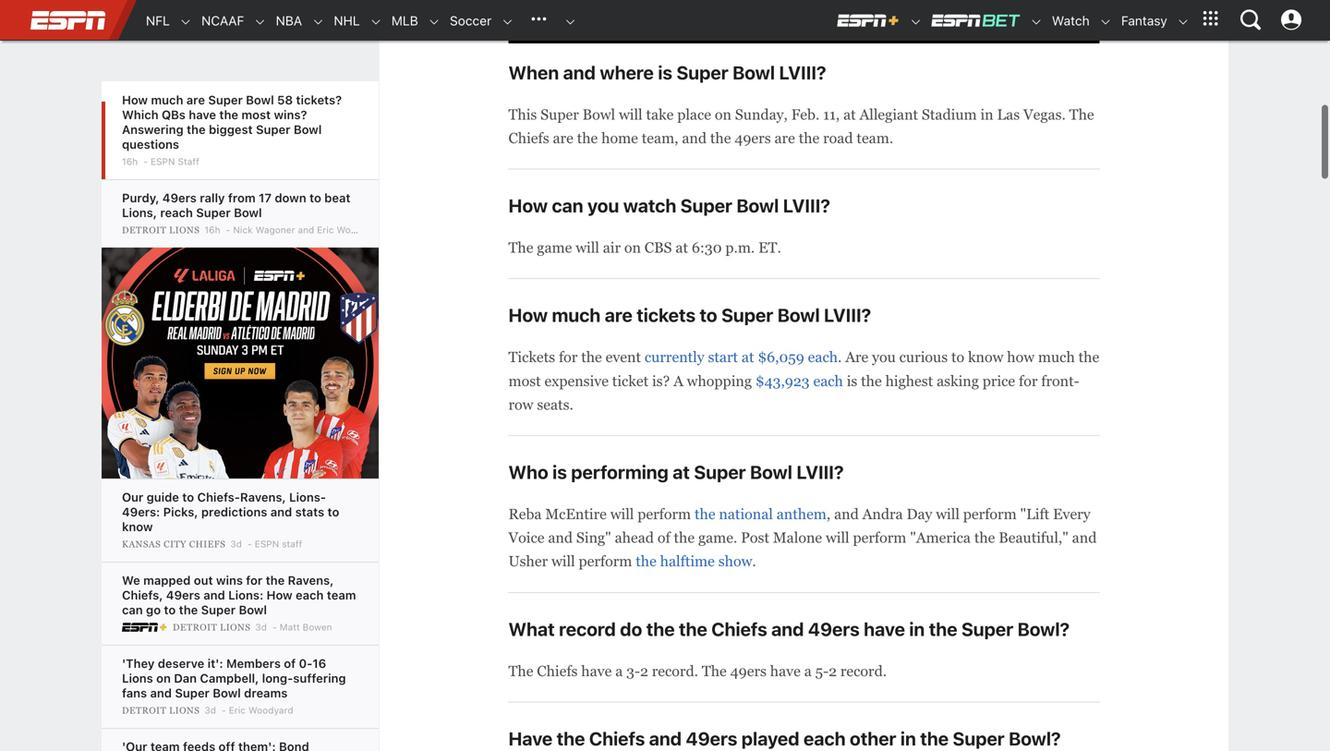 Task type: locate. For each thing, give the bounding box(es) containing it.
most inside . are you curious to know how much the most expensive ticket is? a whopping
[[509, 373, 541, 389]]

1 vertical spatial can
[[122, 603, 143, 617]]

0 vertical spatial ravens,
[[240, 490, 286, 504]]

1 vertical spatial know
[[122, 520, 153, 534]]

the down ahead
[[636, 553, 657, 570]]

0 horizontal spatial much
[[151, 93, 183, 107]]

1 vertical spatial of
[[284, 656, 296, 670]]

to inside . are you curious to know how much the most expensive ticket is? a whopping
[[952, 349, 965, 366]]

you right are
[[872, 349, 896, 366]]

in
[[981, 106, 994, 123], [909, 618, 925, 640], [901, 727, 916, 749]]

ncaaf link
[[192, 1, 244, 41]]

, and andra day will perform "lift every voice and sing" ahead of the game. post malone will perform "america the beautiful," and usher will perform
[[509, 506, 1097, 570]]

2 horizontal spatial 3d
[[255, 622, 267, 632]]

bowl inside 'they deserve it': members of 0-16 lions on dan campbell, long-suffering fans and super bowl dreams
[[213, 686, 241, 700]]

detroit lions link down fans
[[122, 705, 203, 716]]

the
[[219, 108, 238, 121], [187, 122, 206, 136], [577, 130, 598, 146], [710, 130, 731, 146], [799, 130, 820, 146], [581, 349, 602, 366], [1079, 349, 1100, 366], [861, 373, 882, 389], [695, 506, 716, 522], [674, 529, 695, 546], [975, 529, 995, 546], [636, 553, 657, 570], [266, 573, 285, 587], [179, 603, 198, 617], [646, 618, 675, 640], [679, 618, 708, 640], [929, 618, 958, 640], [557, 727, 585, 749], [920, 727, 949, 749]]

espn left staff at the left of page
[[255, 539, 279, 549]]

record.
[[652, 663, 698, 679], [841, 663, 887, 679]]

et.
[[759, 239, 781, 256]]

bowl down from
[[234, 206, 262, 219]]

have inside how much are super bowl 58 tickets? which qbs have the most wins? answering the biggest super bowl questions
[[189, 108, 216, 121]]

1 horizontal spatial most
[[509, 373, 541, 389]]

how for how much are tickets to super bowl lviii?
[[509, 304, 548, 326]]

much up "tickets" at left top
[[552, 304, 601, 326]]

49ers down mapped
[[166, 588, 200, 602]]

eric
[[317, 225, 334, 235], [229, 705, 246, 716]]

0 horizontal spatial 2
[[640, 663, 648, 679]]

the right "america
[[975, 529, 995, 546]]

1 vertical spatial detroit
[[173, 622, 217, 632]]

49ers inside purdy, 49ers rally from 17 down to beat lions, reach super bowl
[[162, 191, 197, 205]]

16h down "questions"
[[122, 156, 138, 167]]

2 vertical spatial detroit
[[122, 705, 167, 716]]

0 horizontal spatial .
[[752, 553, 756, 570]]

"america
[[910, 529, 971, 546]]

mcentire
[[545, 506, 607, 522]]

how up "tickets" at left top
[[509, 304, 548, 326]]

2 vertical spatial for
[[246, 573, 263, 587]]

1 horizontal spatial eric
[[317, 225, 334, 235]]

0 horizontal spatial most
[[242, 108, 271, 121]]

1 vertical spatial detroit lions 3d
[[122, 705, 216, 716]]

super inside purdy, 49ers rally from 17 down to beat lions, reach super bowl
[[196, 206, 231, 219]]

0 horizontal spatial record.
[[652, 663, 698, 679]]

espn
[[151, 156, 175, 167], [255, 539, 279, 549]]

$6,059
[[758, 349, 805, 366]]

0 horizontal spatial know
[[122, 520, 153, 534]]

to left beat
[[309, 191, 321, 205]]

to right tickets
[[700, 304, 718, 326]]

bowl down campbell,
[[213, 686, 241, 700]]

0 horizontal spatial can
[[122, 603, 143, 617]]

'they deserve it': members of 0-16 lions on dan campbell, long-suffering fans and super bowl dreams
[[122, 656, 346, 700]]

and down malone
[[772, 618, 804, 640]]

1 horizontal spatial .
[[838, 349, 842, 366]]

will
[[619, 106, 643, 123], [576, 239, 599, 256], [610, 506, 634, 522], [936, 506, 960, 522], [826, 529, 850, 546], [552, 553, 575, 570]]

mlb link
[[382, 1, 418, 41]]

kansas
[[122, 539, 161, 549]]

most up biggest
[[242, 108, 271, 121]]

at right 11, in the top right of the page
[[844, 106, 856, 123]]

stadium
[[922, 106, 977, 123]]

2 vertical spatial much
[[1038, 349, 1075, 366]]

1 horizontal spatial is
[[658, 61, 673, 83]]

will up home
[[619, 106, 643, 123]]

reach
[[160, 206, 193, 219]]

know down 49ers:
[[122, 520, 153, 534]]

lions down 'they
[[122, 671, 153, 685]]

1 vertical spatial in
[[909, 618, 925, 640]]

is the highest asking price for front- row seats.
[[509, 373, 1080, 413]]

detroit lions link down the 'reach'
[[122, 225, 203, 236]]

for
[[559, 349, 578, 366], [1019, 373, 1038, 389], [246, 573, 263, 587]]

1 horizontal spatial 3d
[[230, 539, 242, 549]]

for inside we mapped out wins for the ravens, chiefs, 49ers and lions: how each team can go to the super bowl
[[246, 573, 263, 587]]

1 horizontal spatial can
[[552, 195, 583, 216]]

much up front-
[[1038, 349, 1075, 366]]

how for how much are super bowl 58 tickets? which qbs have the most wins? answering the biggest super bowl questions
[[122, 93, 148, 107]]

the up halftime
[[674, 529, 695, 546]]

most up row
[[509, 373, 541, 389]]

the up game.
[[695, 506, 716, 522]]

of down the "reba mcentire will perform the national anthem"
[[658, 529, 670, 546]]

0 vertical spatial can
[[552, 195, 583, 216]]

detroit down fans
[[122, 705, 167, 716]]

how for how can you watch super bowl lviii?
[[509, 195, 548, 216]]

how inside how much are super bowl 58 tickets? which qbs have the most wins? answering the biggest super bowl questions
[[122, 93, 148, 107]]

the right the other
[[920, 727, 949, 749]]

picks,
[[163, 505, 198, 519]]

a left 5- on the bottom right of the page
[[804, 663, 812, 679]]

0 vertical spatial woodyard
[[337, 225, 382, 235]]

and left 'stats'
[[270, 505, 292, 519]]

0 vertical spatial much
[[151, 93, 183, 107]]

detroit up the deserve
[[173, 622, 217, 632]]

the up the chiefs have a 3-2 record. the 49ers have a 5-2 record. at bottom
[[679, 618, 708, 640]]

nfl link
[[137, 1, 170, 41]]

the inside this super bowl will take place on sunday, feb. 11, at allegiant stadium in las vegas. the chiefs are the home team, and the 49ers are the road team.
[[1070, 106, 1094, 123]]

1 horizontal spatial know
[[968, 349, 1004, 366]]

49ers down what record do the the chiefs and 49ers have in the super bowl?
[[730, 663, 767, 679]]

1 vertical spatial most
[[509, 373, 541, 389]]

each
[[808, 349, 838, 366], [813, 373, 843, 389], [296, 588, 324, 602], [804, 727, 846, 749]]

lions down we mapped out wins for the ravens, chiefs, 49ers and lions: how each team can go to the super bowl
[[220, 622, 251, 632]]

detroit down lions,
[[122, 225, 167, 235]]

super inside we mapped out wins for the ravens, chiefs, 49ers and lions: how each team can go to the super bowl
[[201, 603, 236, 617]]

1 vertical spatial is
[[847, 373, 858, 389]]

1 horizontal spatial espn
[[255, 539, 279, 549]]

3-
[[627, 663, 640, 679]]

1 vertical spatial eric
[[229, 705, 246, 716]]

2 vertical spatial is
[[553, 461, 567, 483]]

bowl down "lions:" at the left
[[239, 603, 267, 617]]

bowl up et.
[[737, 195, 779, 216]]

know inside . are you curious to know how much the most expensive ticket is? a whopping
[[968, 349, 1004, 366]]

2 vertical spatial 3d
[[204, 705, 216, 716]]

post
[[741, 529, 770, 546]]

know up price
[[968, 349, 1004, 366]]

much up qbs
[[151, 93, 183, 107]]

a
[[674, 373, 683, 389]]

chiefs down 3- on the left bottom
[[589, 727, 645, 749]]

0 vertical spatial espn
[[151, 156, 175, 167]]

0 vertical spatial detroit
[[122, 225, 167, 235]]

0 vertical spatial 3d
[[230, 539, 242, 549]]

,
[[827, 506, 831, 522]]

espn staff
[[151, 156, 199, 167]]

how
[[1007, 349, 1035, 366]]

49ers up the 'reach'
[[162, 191, 197, 205]]

espn down "questions"
[[151, 156, 175, 167]]

know inside our guide to chiefs-ravens, lions- 49ers: picks, predictions and stats to know
[[122, 520, 153, 534]]

much for tickets
[[552, 304, 601, 326]]

every
[[1053, 506, 1091, 522]]

detroit lions link for lions,
[[122, 225, 203, 236]]

0 horizontal spatial eric
[[229, 705, 246, 716]]

our guide to chiefs-ravens, lions- 49ers: picks, predictions and stats to know
[[122, 490, 339, 534]]

when
[[509, 61, 559, 83]]

0 vertical spatial eric
[[317, 225, 334, 235]]

will up ahead
[[610, 506, 634, 522]]

2 2 from the left
[[829, 663, 837, 679]]

perform down andra
[[853, 529, 907, 546]]

bowl up 'sunday,'
[[733, 61, 775, 83]]

1 horizontal spatial woodyard
[[337, 225, 382, 235]]

2 horizontal spatial is
[[847, 373, 858, 389]]

expensive
[[545, 373, 609, 389]]

suffering
[[293, 671, 346, 685]]

event
[[606, 349, 641, 366]]

0 horizontal spatial on
[[156, 671, 171, 685]]

is?
[[652, 373, 670, 389]]

on left dan
[[156, 671, 171, 685]]

espn staff
[[255, 539, 302, 549]]

1 2 from the left
[[640, 663, 648, 679]]

1 horizontal spatial on
[[624, 239, 641, 256]]

bowl inside we mapped out wins for the ravens, chiefs, 49ers and lions: how each team can go to the super bowl
[[239, 603, 267, 617]]

1 horizontal spatial ravens,
[[288, 573, 334, 587]]

at
[[844, 106, 856, 123], [676, 239, 688, 256], [742, 349, 754, 366], [673, 461, 690, 483]]

how up game
[[509, 195, 548, 216]]

0 vertical spatial detroit lions 3d
[[173, 622, 267, 632]]

detroit for lions,
[[122, 225, 167, 235]]

0 vertical spatial on
[[715, 106, 732, 123]]

lviii? for when and where is super bowl lviii?
[[779, 61, 827, 83]]

to inside purdy, 49ers rally from 17 down to beat lions, reach super bowl
[[309, 191, 321, 205]]

0 horizontal spatial woodyard
[[248, 705, 293, 716]]

49ers
[[735, 130, 771, 146], [162, 191, 197, 205], [166, 588, 200, 602], [808, 618, 860, 640], [730, 663, 767, 679], [686, 727, 738, 749]]

the right 'have'
[[557, 727, 585, 749]]

for up "lions:" at the left
[[246, 573, 263, 587]]

1 vertical spatial .
[[752, 553, 756, 570]]

0 horizontal spatial 3d
[[204, 705, 216, 716]]

the down are
[[861, 373, 882, 389]]

matt
[[280, 622, 300, 632]]

you for watch
[[588, 195, 619, 216]]

1 horizontal spatial record.
[[841, 663, 887, 679]]

2 vertical spatial on
[[156, 671, 171, 685]]

2 vertical spatial detroit lions link
[[122, 705, 203, 716]]

1 vertical spatial 16h
[[204, 225, 220, 235]]

2 horizontal spatial on
[[715, 106, 732, 123]]

know
[[968, 349, 1004, 366], [122, 520, 153, 534]]

dan
[[174, 671, 197, 685]]

mlb
[[392, 13, 418, 28]]

road
[[823, 130, 853, 146]]

the up 'staff'
[[187, 122, 206, 136]]

0 horizontal spatial of
[[284, 656, 296, 670]]

much inside how much are super bowl 58 tickets? which qbs have the most wins? answering the biggest super bowl questions
[[151, 93, 183, 107]]

can
[[552, 195, 583, 216], [122, 603, 143, 617]]

lions inside detroit lions 16h
[[169, 225, 200, 235]]

49ers down 'sunday,'
[[735, 130, 771, 146]]

1 vertical spatial much
[[552, 304, 601, 326]]

detroit inside detroit lions 16h
[[122, 225, 167, 235]]

lviii? up "feb." on the top of the page
[[779, 61, 827, 83]]

to up asking
[[952, 349, 965, 366]]

woodyard down dreams
[[248, 705, 293, 716]]

to
[[309, 191, 321, 205], [700, 304, 718, 326], [952, 349, 965, 366], [182, 490, 194, 504], [328, 505, 339, 519], [164, 603, 176, 617]]

chiefs inside this super bowl will take place on sunday, feb. 11, at allegiant stadium in las vegas. the chiefs are the home team, and the 49ers are the road team.
[[509, 130, 549, 146]]

and inside we mapped out wins for the ravens, chiefs, 49ers and lions: how each team can go to the super bowl
[[204, 588, 225, 602]]

2 horizontal spatial for
[[1019, 373, 1038, 389]]

0 horizontal spatial espn
[[151, 156, 175, 167]]

the national anthem link
[[695, 506, 827, 522]]

. left are
[[838, 349, 842, 366]]

the right do
[[646, 618, 675, 640]]

1 vertical spatial ravens,
[[288, 573, 334, 587]]

ticket
[[612, 373, 649, 389]]

the chiefs have a 3-2 record. the 49ers have a 5-2 record.
[[509, 663, 887, 679]]

0 vertical spatial you
[[588, 195, 619, 216]]

nhl
[[334, 13, 360, 28]]

record. right 3- on the left bottom
[[652, 663, 698, 679]]

bowl down wins?
[[294, 122, 322, 136]]

1 vertical spatial for
[[1019, 373, 1038, 389]]

0 vertical spatial for
[[559, 349, 578, 366]]

ravens, inside we mapped out wins for the ravens, chiefs, 49ers and lions: how each team can go to the super bowl
[[288, 573, 334, 587]]

2 horizontal spatial much
[[1038, 349, 1075, 366]]

chiefs inside kansas city chiefs 3d
[[189, 539, 226, 549]]

can up game
[[552, 195, 583, 216]]

0 vertical spatial detroit lions link
[[122, 225, 203, 236]]

beat
[[324, 191, 351, 205]]

whopping
[[687, 373, 752, 389]]

ravens, up predictions
[[240, 490, 286, 504]]

on right air
[[624, 239, 641, 256]]

lions inside 'they deserve it': members of 0-16 lions on dan campbell, long-suffering fans and super bowl dreams
[[122, 671, 153, 685]]

1 horizontal spatial you
[[872, 349, 896, 366]]

1 horizontal spatial of
[[658, 529, 670, 546]]

predictions
[[201, 505, 267, 519]]

eric woodyard
[[229, 705, 293, 716]]

6:30
[[692, 239, 722, 256]]

advertisement element
[[102, 248, 379, 479]]

lions
[[169, 225, 200, 235], [220, 622, 251, 632], [122, 671, 153, 685], [169, 705, 200, 716]]

lions down the 'reach'
[[169, 225, 200, 235]]

. are you curious to know how much the most expensive ticket is? a whopping
[[509, 349, 1100, 389]]

0 vertical spatial most
[[242, 108, 271, 121]]

1 horizontal spatial 16h
[[204, 225, 220, 235]]

is down are
[[847, 373, 858, 389]]

reba mcentire will perform the national anthem
[[509, 506, 827, 522]]

and down place
[[682, 130, 707, 146]]

how inside we mapped out wins for the ravens, chiefs, 49ers and lions: how each team can go to the super bowl
[[267, 588, 293, 602]]

you up air
[[588, 195, 619, 216]]

0 horizontal spatial ravens,
[[240, 490, 286, 504]]

of left "0-"
[[284, 656, 296, 670]]

16h left nick
[[204, 225, 220, 235]]

the
[[1070, 106, 1094, 123], [509, 239, 533, 256], [509, 663, 533, 679], [702, 663, 727, 679]]

1 vertical spatial detroit lions link
[[173, 622, 253, 633]]

who is performing at super bowl lviii?
[[509, 461, 844, 483]]

are
[[846, 349, 869, 366]]

is right who
[[553, 461, 567, 483]]

have the chiefs and 49ers played each other in the super bowl?
[[509, 727, 1061, 749]]

fantasy link
[[1112, 1, 1168, 41]]

a
[[615, 663, 623, 679], [804, 663, 812, 679]]

espn for espn staff
[[151, 156, 175, 167]]

you inside . are you curious to know how much the most expensive ticket is? a whopping
[[872, 349, 896, 366]]

city
[[164, 539, 186, 549]]

0 horizontal spatial a
[[615, 663, 623, 679]]

lions for and
[[220, 622, 251, 632]]

can down 'chiefs,'
[[122, 603, 143, 617]]

0 vertical spatial know
[[968, 349, 1004, 366]]

1 vertical spatial 3d
[[255, 622, 267, 632]]

ravens, inside our guide to chiefs-ravens, lions- 49ers: picks, predictions and stats to know
[[240, 490, 286, 504]]

on right place
[[715, 106, 732, 123]]

detroit lions link for 49ers
[[173, 622, 253, 633]]

to right "go"
[[164, 603, 176, 617]]

perform
[[638, 506, 691, 522], [963, 506, 1017, 522], [853, 529, 907, 546], [579, 553, 632, 570]]

go
[[146, 603, 161, 617]]

bowl up home
[[583, 106, 615, 123]]

for up expensive
[[559, 349, 578, 366]]

0 vertical spatial 16h
[[122, 156, 138, 167]]

at inside this super bowl will take place on sunday, feb. 11, at allegiant stadium in las vegas. the chiefs are the home team, and the 49ers are the road team.
[[844, 106, 856, 123]]

espn for espn staff
[[255, 539, 279, 549]]

$43,923
[[756, 373, 810, 389]]

will right usher
[[552, 553, 575, 570]]

0 vertical spatial .
[[838, 349, 842, 366]]

1 vertical spatial espn
[[255, 539, 279, 549]]

chiefs right city
[[189, 539, 226, 549]]

show
[[719, 553, 752, 570]]

1 vertical spatial you
[[872, 349, 896, 366]]

is
[[658, 61, 673, 83], [847, 373, 858, 389], [553, 461, 567, 483]]

1 horizontal spatial much
[[552, 304, 601, 326]]

1 horizontal spatial 2
[[829, 663, 837, 679]]

detroit lions link up it':
[[173, 622, 253, 633]]

0 horizontal spatial is
[[553, 461, 567, 483]]

eric down 'they deserve it': members of 0-16 lions on dan campbell, long-suffering fans and super bowl dreams link
[[229, 705, 246, 716]]

on inside this super bowl will take place on sunday, feb. 11, at allegiant stadium in las vegas. the chiefs are the home team, and the 49ers are the road team.
[[715, 106, 732, 123]]

. down post
[[752, 553, 756, 570]]

lions for reach
[[169, 225, 200, 235]]

lviii? down 'road'
[[783, 195, 831, 216]]

0 horizontal spatial for
[[246, 573, 263, 587]]

49ers inside this super bowl will take place on sunday, feb. 11, at allegiant stadium in las vegas. the chiefs are the home team, and the 49ers are the road team.
[[735, 130, 771, 146]]

and right ,
[[834, 506, 859, 522]]

0 vertical spatial of
[[658, 529, 670, 546]]

.
[[838, 349, 842, 366], [752, 553, 756, 570]]

0 vertical spatial in
[[981, 106, 994, 123]]

2 down what record do the the chiefs and 49ers have in the super bowl?
[[829, 663, 837, 679]]

detroit lions 3d
[[173, 622, 267, 632], [122, 705, 216, 716]]

row
[[509, 396, 534, 413]]

super inside this super bowl will take place on sunday, feb. 11, at allegiant stadium in las vegas. the chiefs are the home team, and the 49ers are the road team.
[[541, 106, 579, 123]]

allegiant
[[860, 106, 918, 123]]

1 horizontal spatial a
[[804, 663, 812, 679]]

'they deserve it': members of 0-16 lions on dan campbell, long-suffering fans and super bowl dreams link
[[122, 656, 346, 700]]

the down "feb." on the top of the page
[[799, 130, 820, 146]]

and right when
[[563, 61, 596, 83]]

perform left "lift
[[963, 506, 1017, 522]]

this
[[509, 106, 537, 123]]

bowl?
[[1018, 618, 1070, 640], [1009, 727, 1061, 749]]

nick wagoner and eric woodyard
[[233, 225, 382, 235]]

out
[[194, 573, 213, 587]]

0 vertical spatial is
[[658, 61, 673, 83]]

how
[[122, 93, 148, 107], [509, 195, 548, 216], [509, 304, 548, 326], [267, 588, 293, 602]]

and down mcentire
[[548, 529, 573, 546]]

0 horizontal spatial you
[[588, 195, 619, 216]]



Task type: vqa. For each thing, say whether or not it's contained in the screenshot.
halftime
yes



Task type: describe. For each thing, give the bounding box(es) containing it.
will inside this super bowl will take place on sunday, feb. 11, at allegiant stadium in las vegas. the chiefs are the home team, and the 49ers are the road team.
[[619, 106, 643, 123]]

2 record. from the left
[[841, 663, 887, 679]]

of inside 'they deserve it': members of 0-16 lions on dan campbell, long-suffering fans and super bowl dreams
[[284, 656, 296, 670]]

nfl
[[146, 13, 170, 28]]

tickets
[[637, 304, 696, 326]]

at right start
[[742, 349, 754, 366]]

fans
[[122, 686, 147, 700]]

and inside this super bowl will take place on sunday, feb. 11, at allegiant stadium in las vegas. the chiefs are the home team, and the 49ers are the road team.
[[682, 130, 707, 146]]

the up expensive
[[581, 349, 602, 366]]

fantasy
[[1121, 13, 1168, 28]]

lviii? up are
[[824, 304, 871, 326]]

how much are super bowl 58 tickets? which qbs have the most wins? answering the biggest super bowl questions link
[[122, 93, 342, 151]]

of inside , and andra day will perform "lift every voice and sing" ahead of the game. post malone will perform "america the beautiful," and usher will perform
[[658, 529, 670, 546]]

the down espn staff
[[266, 573, 285, 587]]

each inside we mapped out wins for the ravens, chiefs, 49ers and lions: how each team can go to the super bowl
[[296, 588, 324, 602]]

17
[[259, 191, 272, 205]]

0 vertical spatial bowl?
[[1018, 618, 1070, 640]]

other
[[850, 727, 897, 749]]

biggest
[[209, 122, 253, 136]]

the halftime show link
[[636, 553, 752, 570]]

49ers:
[[122, 505, 160, 519]]

the left game
[[509, 239, 533, 256]]

do
[[620, 618, 642, 640]]

mapped
[[143, 573, 191, 587]]

price
[[983, 373, 1015, 389]]

and inside our guide to chiefs-ravens, lions- 49ers: picks, predictions and stats to know
[[270, 505, 292, 519]]

feb.
[[792, 106, 820, 123]]

bowl up $6,059
[[778, 304, 820, 326]]

to right 'stats'
[[328, 505, 339, 519]]

49ers inside we mapped out wins for the ravens, chiefs, 49ers and lions: how each team can go to the super bowl
[[166, 588, 200, 602]]

kansas city chiefs 3d
[[122, 539, 242, 549]]

ncaaf
[[201, 13, 244, 28]]

chiefs-
[[197, 490, 240, 504]]

1 vertical spatial woodyard
[[248, 705, 293, 716]]

las
[[997, 106, 1020, 123]]

to up the picks,
[[182, 490, 194, 504]]

2 a from the left
[[804, 663, 812, 679]]

which
[[122, 108, 159, 121]]

team,
[[642, 130, 679, 146]]

and inside 'they deserve it': members of 0-16 lions on dan campbell, long-suffering fans and super bowl dreams
[[150, 686, 172, 700]]

the inside is the highest asking price for front- row seats.
[[861, 373, 882, 389]]

lions for dan
[[169, 705, 200, 716]]

curious
[[900, 349, 948, 366]]

detroit lions 3d for dan
[[122, 705, 216, 716]]

sunday,
[[735, 106, 788, 123]]

the up biggest
[[219, 108, 238, 121]]

chiefs down what
[[537, 663, 578, 679]]

detroit lions 3d for and
[[173, 622, 267, 632]]

to inside we mapped out wins for the ravens, chiefs, 49ers and lions: how each team can go to the super bowl
[[164, 603, 176, 617]]

tickets
[[509, 349, 555, 366]]

on inside 'they deserve it': members of 0-16 lions on dan campbell, long-suffering fans and super bowl dreams
[[156, 671, 171, 685]]

watch
[[1052, 13, 1090, 28]]

for inside is the highest asking price for front- row seats.
[[1019, 373, 1038, 389]]

you for curious
[[872, 349, 896, 366]]

vegas.
[[1024, 106, 1066, 123]]

"lift
[[1020, 506, 1050, 522]]

it':
[[208, 656, 223, 670]]

this super bowl will take place on sunday, feb. 11, at allegiant stadium in las vegas. the chiefs are the home team, and the 49ers are the road team.
[[509, 106, 1094, 146]]

the game will air on cbs at 6:30 p.m. et.
[[509, 239, 781, 256]]

home
[[602, 130, 638, 146]]

cbs
[[645, 239, 672, 256]]

watch link
[[1043, 1, 1090, 41]]

the down out
[[179, 603, 198, 617]]

have
[[509, 727, 553, 749]]

will down ,
[[826, 529, 850, 546]]

. inside . are you curious to know how much the most expensive ticket is? a whopping
[[838, 349, 842, 366]]

how can you watch super bowl lviii?
[[509, 195, 831, 216]]

when and where is super bowl lviii?
[[509, 61, 827, 83]]

is inside is the highest asking price for front- row seats.
[[847, 373, 858, 389]]

team
[[327, 588, 356, 602]]

the inside . are you curious to know how much the most expensive ticket is? a whopping
[[1079, 349, 1100, 366]]

detroit lions 16h
[[122, 225, 220, 235]]

3d for wins
[[255, 622, 267, 632]]

tickets for the event currently start at $6,059 each
[[509, 349, 838, 366]]

national
[[719, 506, 773, 522]]

1 horizontal spatial for
[[559, 349, 578, 366]]

1 vertical spatial bowl?
[[1009, 727, 1061, 749]]

most inside how much are super bowl 58 tickets? which qbs have the most wins? answering the biggest super bowl questions
[[242, 108, 271, 121]]

much for super
[[151, 93, 183, 107]]

staff
[[178, 156, 199, 167]]

$43,923 each link
[[756, 373, 843, 389]]

game
[[537, 239, 572, 256]]

nba
[[276, 13, 302, 28]]

currently
[[645, 349, 705, 366]]

long-
[[262, 671, 293, 685]]

members
[[226, 656, 281, 670]]

watch
[[623, 195, 677, 216]]

chiefs,
[[122, 588, 163, 602]]

nba link
[[267, 1, 302, 41]]

campbell,
[[200, 671, 259, 685]]

3d for members
[[204, 705, 216, 716]]

and down the chiefs have a 3-2 record. the 49ers have a 5-2 record. at bottom
[[649, 727, 682, 749]]

team.
[[857, 130, 894, 146]]

detroit lions link for on
[[122, 705, 203, 716]]

chiefs up the chiefs have a 3-2 record. the 49ers have a 5-2 record. at bottom
[[712, 618, 767, 640]]

in inside this super bowl will take place on sunday, feb. 11, at allegiant stadium in las vegas. the chiefs are the home team, and the 49ers are the road team.
[[981, 106, 994, 123]]

and down every
[[1072, 529, 1097, 546]]

at up the "reba mcentire will perform the national anthem"
[[673, 461, 690, 483]]

the right 3- on the left bottom
[[702, 663, 727, 679]]

lviii? for how can you watch super bowl lviii?
[[783, 195, 831, 216]]

wagoner
[[256, 225, 295, 235]]

11,
[[823, 106, 840, 123]]

bowl up 'the national anthem' link
[[750, 461, 793, 483]]

0-
[[299, 656, 313, 670]]

how much are super bowl 58 tickets? which qbs have the most wins? answering the biggest super bowl questions
[[122, 93, 342, 151]]

the left home
[[577, 130, 598, 146]]

front-
[[1041, 373, 1080, 389]]

bowl left 58
[[246, 93, 274, 107]]

5-
[[815, 663, 829, 679]]

lions-
[[289, 490, 326, 504]]

will up "america
[[936, 506, 960, 522]]

lviii? for who is performing at super bowl lviii?
[[797, 461, 844, 483]]

and right wagoner
[[298, 225, 314, 235]]

detroit for on
[[122, 705, 167, 716]]

day
[[907, 506, 933, 522]]

we mapped out wins for the ravens, chiefs, 49ers and lions: how each team can go to the super bowl
[[122, 573, 356, 617]]

the down place
[[710, 130, 731, 146]]

0 horizontal spatial 16h
[[122, 156, 138, 167]]

super inside 'they deserve it': members of 0-16 lions on dan campbell, long-suffering fans and super bowl dreams
[[175, 686, 210, 700]]

down
[[275, 191, 306, 205]]

lions:
[[228, 588, 263, 602]]

record
[[559, 618, 616, 640]]

purdy,
[[122, 191, 159, 205]]

tickets?
[[296, 93, 342, 107]]

place
[[677, 106, 711, 123]]

are inside how much are super bowl 58 tickets? which qbs have the most wins? answering the biggest super bowl questions
[[186, 93, 205, 107]]

nick
[[233, 225, 253, 235]]

the down what
[[509, 663, 533, 679]]

will left air
[[576, 239, 599, 256]]

1 a from the left
[[615, 663, 623, 679]]

perform down sing"
[[579, 553, 632, 570]]

performing
[[571, 461, 669, 483]]

58
[[277, 93, 293, 107]]

seats.
[[537, 396, 574, 413]]

2 vertical spatial in
[[901, 727, 916, 749]]

at right cbs
[[676, 239, 688, 256]]

bowl inside this super bowl will take place on sunday, feb. 11, at allegiant stadium in las vegas. the chiefs are the home team, and the 49ers are the road team.
[[583, 106, 615, 123]]

perform up ahead
[[638, 506, 691, 522]]

our
[[122, 490, 143, 504]]

49ers up 5- on the bottom right of the page
[[808, 618, 860, 640]]

49ers left played
[[686, 727, 738, 749]]

currently start at $6,059 each link
[[645, 349, 838, 366]]

air
[[603, 239, 621, 256]]

kansas city chiefs link
[[122, 539, 229, 550]]

the down "america
[[929, 618, 958, 640]]

detroit for 49ers
[[173, 622, 217, 632]]

can inside we mapped out wins for the ravens, chiefs, 49ers and lions: how each team can go to the super bowl
[[122, 603, 143, 617]]

1 vertical spatial on
[[624, 239, 641, 256]]

bowl inside purdy, 49ers rally from 17 down to beat lions, reach super bowl
[[234, 206, 262, 219]]

1 record. from the left
[[652, 663, 698, 679]]

much inside . are you curious to know how much the most expensive ticket is? a whopping
[[1038, 349, 1075, 366]]

beautiful,"
[[999, 529, 1069, 546]]



